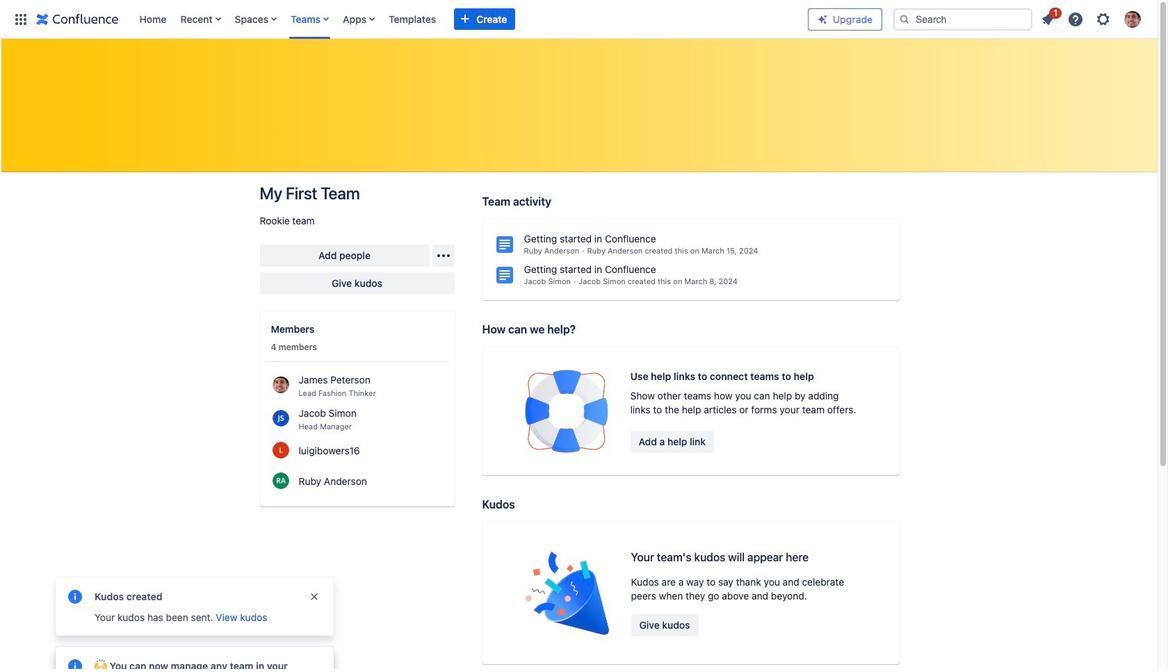 Task type: locate. For each thing, give the bounding box(es) containing it.
0 horizontal spatial list
[[133, 0, 808, 39]]

your profile and preferences image
[[1125, 11, 1142, 27]]

info image
[[67, 659, 83, 670]]

1 vertical spatial info image
[[67, 659, 83, 670]]

0 vertical spatial more information about this user image
[[272, 377, 289, 393]]

list
[[133, 0, 808, 39], [1036, 5, 1150, 32]]

2 vertical spatial more information about this user image
[[272, 473, 289, 489]]

1 vertical spatial more information about this user image
[[272, 410, 289, 427]]

info image
[[67, 589, 83, 606], [67, 659, 83, 670]]

None search field
[[894, 8, 1033, 30]]

more information about this user image
[[272, 442, 289, 459]]

2 more information about this user image from the top
[[272, 410, 289, 427]]

1 horizontal spatial list
[[1036, 5, 1150, 32]]

2 info image from the top
[[67, 659, 83, 670]]

Search field
[[894, 8, 1033, 30]]

0 vertical spatial info image
[[67, 589, 83, 606]]

confluence image
[[36, 11, 119, 27], [36, 11, 119, 27]]

actions image
[[435, 248, 452, 264]]

1 info image from the top
[[67, 589, 83, 606]]

global element
[[8, 0, 808, 39]]

settings icon image
[[1096, 11, 1112, 27]]

banner
[[0, 0, 1158, 39]]

dismiss image
[[309, 592, 320, 603]]

more information about this user image
[[272, 377, 289, 393], [272, 410, 289, 427], [272, 473, 289, 489]]

3 more information about this user image from the top
[[272, 473, 289, 489]]

appswitcher icon image
[[13, 11, 29, 27]]

list item
[[1036, 5, 1062, 30]]



Task type: describe. For each thing, give the bounding box(es) containing it.
search image
[[900, 14, 911, 25]]

notification icon image
[[1040, 11, 1057, 27]]

list for premium image
[[1036, 5, 1150, 32]]

1 more information about this user image from the top
[[272, 377, 289, 393]]

premium image
[[817, 14, 829, 25]]

help icon image
[[1068, 11, 1085, 27]]

list for appswitcher icon
[[133, 0, 808, 39]]



Task type: vqa. For each thing, say whether or not it's contained in the screenshot.
actions icon
yes



